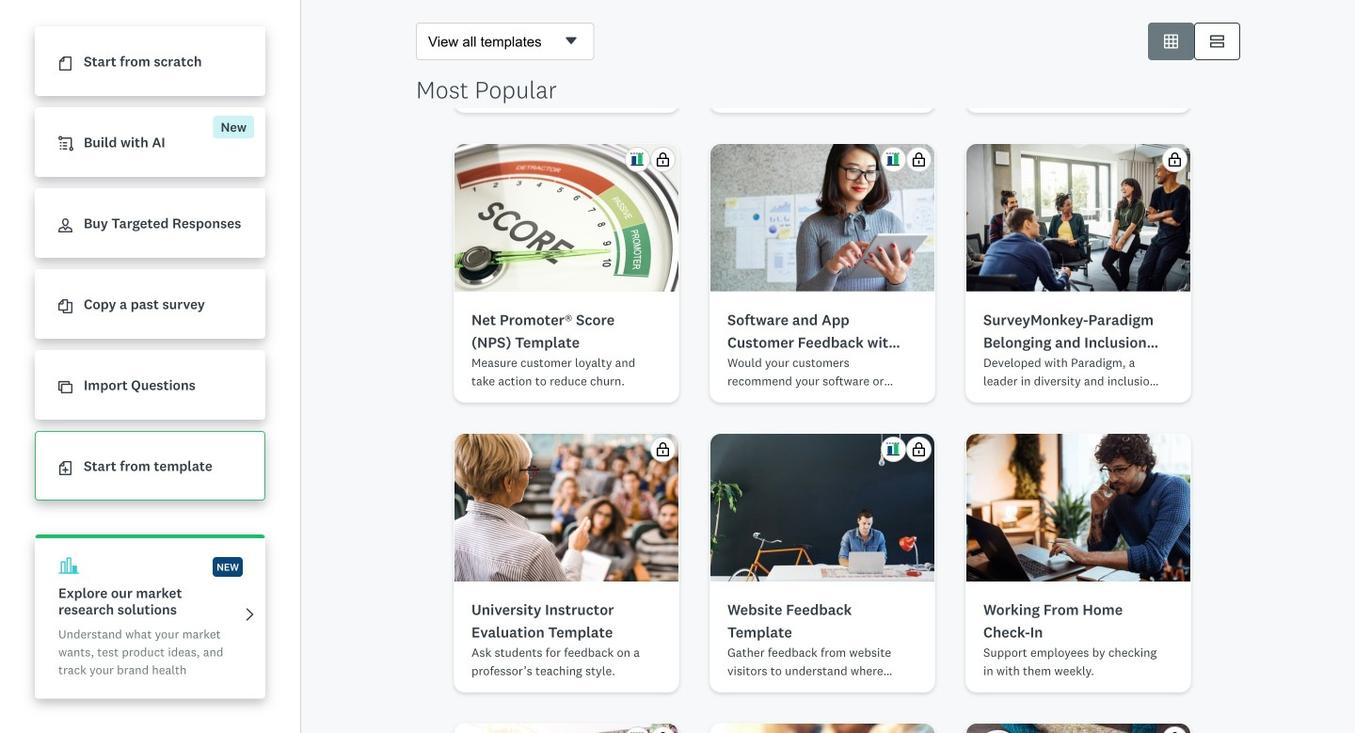 Task type: locate. For each thing, give the bounding box(es) containing it.
lock image
[[656, 153, 670, 167], [912, 153, 926, 167], [656, 442, 670, 457], [912, 442, 926, 457]]

user image
[[58, 219, 72, 233]]

documentplus image
[[58, 461, 72, 476]]

textboxmultiple image
[[1211, 34, 1225, 48]]

clone image
[[58, 381, 72, 395]]



Task type: describe. For each thing, give the bounding box(es) containing it.
working from home check-in image
[[967, 434, 1191, 582]]

surveymonkey-paradigm belonging and inclusion template image
[[967, 144, 1191, 292]]

lock image
[[1168, 153, 1182, 167]]

documentclone image
[[58, 300, 72, 314]]

software and app customer feedback with nps® image
[[711, 144, 935, 292]]

website feedback template image
[[711, 434, 935, 582]]

lock image for software and app customer feedback with nps® image
[[912, 153, 926, 167]]

chevronright image
[[243, 608, 257, 622]]

lock image for website feedback template image
[[912, 442, 926, 457]]

document image
[[58, 57, 72, 71]]

lock image for net promoter® score (nps) template image
[[656, 153, 670, 167]]

net promoter® score (nps) template image
[[455, 144, 679, 292]]

university instructor evaluation template image
[[455, 434, 679, 582]]

grid image
[[1165, 34, 1179, 48]]



Task type: vqa. For each thing, say whether or not it's contained in the screenshot.
User "ICON"
yes



